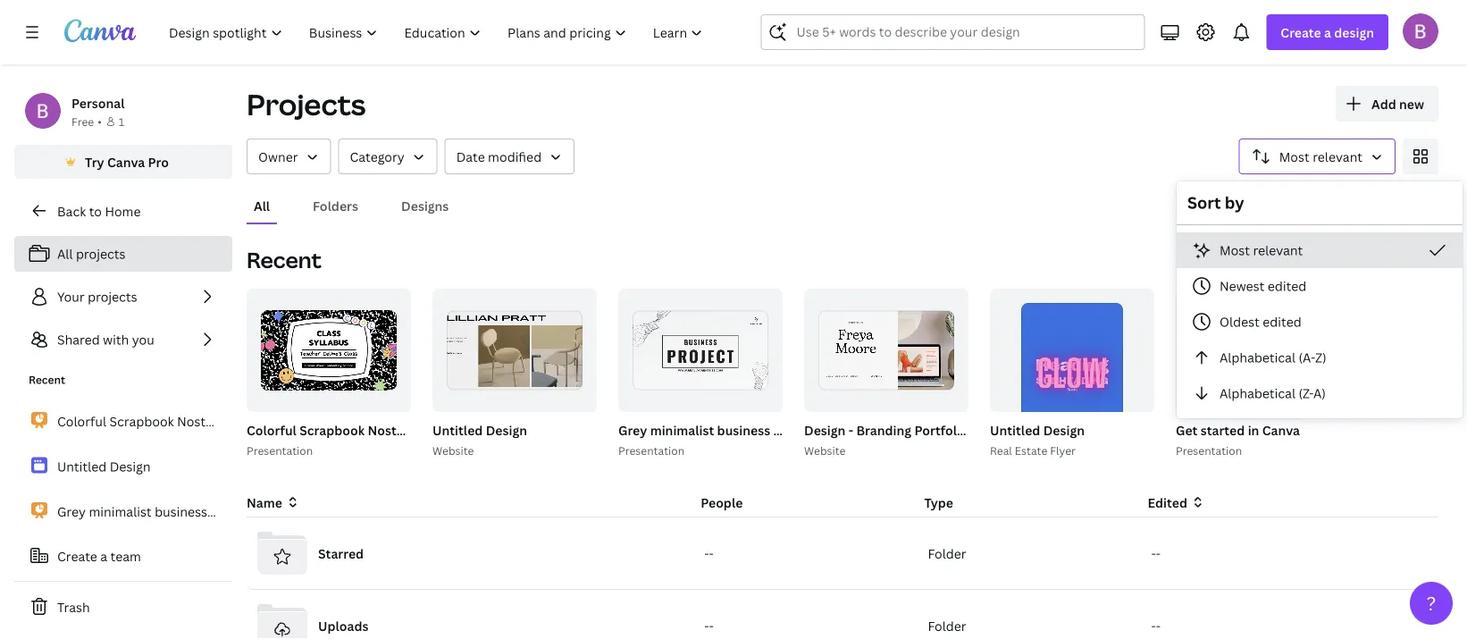Task type: locate. For each thing, give the bounding box(es) containing it.
get
[[1176, 421, 1198, 438]]

untitled inside untitled design real estate flyer
[[990, 421, 1041, 438]]

nostalgia
[[368, 421, 425, 438]]

1 horizontal spatial create
[[1281, 24, 1322, 41]]

a inside button
[[100, 547, 107, 564]]

grey
[[619, 421, 647, 438], [1080, 421, 1108, 438], [57, 503, 86, 520]]

0 horizontal spatial presentation
[[257, 503, 334, 520]]

presentation inside grey minimalist business project presentation presentation
[[619, 443, 685, 458]]

shared with you link
[[14, 322, 232, 358]]

Category button
[[338, 139, 438, 174]]

2 horizontal spatial of
[[1121, 391, 1134, 404]]

1 horizontal spatial of
[[935, 391, 948, 404]]

in right the started
[[1248, 421, 1260, 438]]

1 vertical spatial edited
[[1263, 313, 1302, 330]]

a)
[[1314, 385, 1326, 402]]

all for all
[[254, 197, 270, 214]]

0 horizontal spatial most
[[1220, 242, 1250, 259]]

scrapbook
[[300, 421, 365, 438]]

your projects link
[[14, 279, 232, 315]]

projects for your projects
[[88, 288, 137, 305]]

presentation left portfolio
[[820, 421, 899, 438]]

1 horizontal spatial business
[[717, 421, 771, 438]]

most relevant down add new dropdown button
[[1280, 148, 1363, 165]]

0 horizontal spatial project
[[210, 503, 254, 520]]

back to home
[[57, 202, 141, 219]]

canva right try
[[107, 153, 145, 170]]

alphabetical down oldest edited
[[1220, 349, 1296, 366]]

0 vertical spatial alphabetical
[[1220, 349, 1296, 366]]

canva inside button
[[107, 153, 145, 170]]

alphabetical (a-z) option
[[1177, 340, 1463, 375]]

1 vertical spatial most
[[1220, 242, 1250, 259]]

of
[[563, 391, 576, 404], [935, 391, 948, 404], [1121, 391, 1134, 404]]

1 vertical spatial presentation
[[257, 503, 334, 520]]

0 vertical spatial list
[[14, 236, 232, 358]]

1 of 8
[[555, 391, 585, 404]]

1 vertical spatial canva
[[1263, 421, 1300, 438]]

a for team
[[100, 547, 107, 564]]

1 horizontal spatial a
[[1325, 24, 1332, 41]]

1 left '9'
[[927, 391, 932, 404]]

designs button
[[394, 189, 456, 223]]

colorful
[[247, 421, 297, 438]]

0 vertical spatial relevant
[[1313, 148, 1363, 165]]

folders button
[[306, 189, 366, 223]]

website up real
[[972, 421, 1021, 438]]

project inside grey minimalist business project presentation link
[[210, 503, 254, 520]]

a left team in the bottom left of the page
[[100, 547, 107, 564]]

create for create a team
[[57, 547, 97, 564]]

0 vertical spatial a
[[1325, 24, 1332, 41]]

try canva pro
[[85, 153, 169, 170]]

design for untitled design website
[[486, 421, 527, 438]]

estate
[[1015, 443, 1048, 458]]

folder
[[928, 545, 967, 562], [928, 617, 967, 634]]

create inside dropdown button
[[1281, 24, 1322, 41]]

all inside list
[[57, 245, 73, 262]]

minimalist
[[650, 421, 714, 438], [89, 503, 152, 520]]

a inside dropdown button
[[1325, 24, 1332, 41]]

2 list from the top
[[14, 402, 334, 639]]

0 vertical spatial most
[[1280, 148, 1310, 165]]

class
[[428, 421, 460, 438]]

untitled for untitled design real estate flyer
[[990, 421, 1041, 438]]

1 vertical spatial all
[[57, 245, 73, 262]]

flyer
[[1050, 443, 1076, 458]]

0 horizontal spatial grey
[[57, 503, 86, 520]]

modified
[[488, 148, 542, 165]]

1 list from the top
[[14, 236, 232, 358]]

all up your
[[57, 245, 73, 262]]

team
[[110, 547, 141, 564]]

alphabetical
[[1220, 349, 1296, 366], [1220, 385, 1296, 402]]

colorful scrapbook nostalgia class syllabus blank education presentation button
[[247, 419, 698, 442]]

of left 2
[[1121, 391, 1134, 404]]

untitled
[[433, 421, 483, 438], [990, 421, 1041, 438], [57, 458, 107, 475]]

projects right your
[[88, 288, 137, 305]]

project inside grey minimalist business project presentation presentation
[[774, 421, 817, 438]]

a left design
[[1325, 24, 1332, 41]]

most relevant option
[[1177, 232, 1463, 268]]

of left '9'
[[935, 391, 948, 404]]

most relevant inside most relevant button
[[1280, 148, 1363, 165]]

0 vertical spatial projects
[[76, 245, 126, 262]]

1 vertical spatial minimalist
[[89, 503, 152, 520]]

business
[[717, 421, 771, 438], [155, 503, 207, 520]]

by
[[1225, 192, 1245, 214]]

grey inside list
[[57, 503, 86, 520]]

3 of from the left
[[1121, 391, 1134, 404]]

create left design
[[1281, 24, 1322, 41]]

oldest
[[1220, 313, 1260, 330]]

in
[[1024, 421, 1035, 438], [1248, 421, 1260, 438]]

1 vertical spatial folder
[[928, 617, 967, 634]]

started
[[1201, 421, 1245, 438]]

presentation up starred
[[257, 503, 334, 520]]

edited inside button
[[1263, 313, 1302, 330]]

alphabetical (z-a) option
[[1177, 375, 1463, 411]]

category
[[350, 148, 405, 165]]

0 vertical spatial minimalist
[[650, 421, 714, 438]]

newest edited option
[[1177, 268, 1463, 304]]

0 vertical spatial recent
[[247, 245, 322, 274]]

business up create a team button
[[155, 503, 207, 520]]

1 horizontal spatial project
[[774, 421, 817, 438]]

minimalist inside grey minimalist business project presentation presentation
[[650, 421, 714, 438]]

branding
[[857, 421, 912, 438]]

0 vertical spatial presentation
[[820, 421, 899, 438]]

presentation for grey minimalist business project presentation presentation
[[820, 421, 899, 438]]

untitled design
[[57, 458, 151, 475]]

2 in from the left
[[1248, 421, 1260, 438]]

most inside button
[[1280, 148, 1310, 165]]

get started in canva presentation
[[1176, 421, 1300, 458]]

untitled inside list
[[57, 458, 107, 475]]

create for create a design
[[1281, 24, 1322, 41]]

2 alphabetical from the top
[[1220, 385, 1296, 402]]

--
[[705, 545, 714, 562], [1152, 545, 1161, 562], [705, 617, 714, 634], [1152, 617, 1161, 634]]

relevant inside most relevant button
[[1313, 148, 1363, 165]]

1 for real
[[1113, 391, 1119, 404]]

1 horizontal spatial minimalist
[[650, 421, 714, 438]]

1 horizontal spatial recent
[[247, 245, 322, 274]]

alphabetical up minimal
[[1220, 385, 1296, 402]]

1 left 8
[[555, 391, 560, 404]]

0 vertical spatial business
[[717, 421, 771, 438]]

0 horizontal spatial a
[[100, 547, 107, 564]]

design inside list
[[110, 458, 151, 475]]

0 horizontal spatial create
[[57, 547, 97, 564]]

1 alphabetical from the top
[[1220, 349, 1296, 366]]

1 of 2
[[1113, 391, 1143, 404]]

0 horizontal spatial website
[[433, 443, 474, 458]]

0 horizontal spatial minimalist
[[89, 503, 152, 520]]

8
[[579, 391, 585, 404]]

1 vertical spatial most relevant
[[1220, 242, 1303, 259]]

1 of from the left
[[563, 391, 576, 404]]

1 untitled design button from the left
[[433, 419, 527, 442]]

back
[[57, 202, 86, 219]]

1 horizontal spatial most
[[1280, 148, 1310, 165]]

presentation inside get started in canva presentation
[[1176, 443, 1243, 458]]

back to home link
[[14, 193, 232, 229]]

a
[[1325, 24, 1332, 41], [100, 547, 107, 564]]

2 horizontal spatial website
[[972, 421, 1021, 438]]

canva
[[107, 153, 145, 170], [1263, 421, 1300, 438]]

most relevant up newest edited
[[1220, 242, 1303, 259]]

None search field
[[761, 14, 1145, 50]]

0 vertical spatial canva
[[107, 153, 145, 170]]

alphabetical (z-a) button
[[1177, 375, 1463, 411]]

1 horizontal spatial canva
[[1263, 421, 1300, 438]]

list containing untitled design
[[14, 402, 334, 639]]

relevant
[[1313, 148, 1363, 165], [1254, 242, 1303, 259]]

canva down alphabetical (z-a)
[[1263, 421, 1300, 438]]

grey up 'create a team'
[[57, 503, 86, 520]]

1 for website
[[555, 391, 560, 404]]

all inside button
[[254, 197, 270, 214]]

Search search field
[[797, 15, 1110, 49]]

list
[[14, 236, 232, 358], [14, 402, 334, 639]]

business inside grey minimalist business project presentation presentation
[[717, 421, 771, 438]]

0 horizontal spatial canva
[[107, 153, 145, 170]]

2 horizontal spatial untitled
[[990, 421, 1041, 438]]

1 folder from the top
[[928, 545, 967, 562]]

all
[[254, 197, 270, 214], [57, 245, 73, 262]]

? button
[[1410, 582, 1453, 625]]

grey right education
[[619, 421, 647, 438]]

design inside untitled design real estate flyer
[[1044, 421, 1085, 438]]

your
[[57, 288, 85, 305]]

2 untitled design button from the left
[[990, 419, 1085, 442]]

untitled inside untitled design website
[[433, 421, 483, 438]]

0 vertical spatial create
[[1281, 24, 1322, 41]]

presentation inside list
[[257, 503, 334, 520]]

1 horizontal spatial relevant
[[1313, 148, 1363, 165]]

0 horizontal spatial untitled
[[57, 458, 107, 475]]

try canva pro button
[[14, 145, 232, 179]]

edited up alphabetical (a-z)
[[1263, 313, 1302, 330]]

0 horizontal spatial untitled design button
[[433, 419, 527, 442]]

0 vertical spatial all
[[254, 197, 270, 214]]

0 horizontal spatial in
[[1024, 421, 1035, 438]]

0 vertical spatial edited
[[1268, 278, 1307, 295]]

grey left black
[[1080, 421, 1108, 438]]

1 left 2
[[1113, 391, 1119, 404]]

0 horizontal spatial of
[[563, 391, 576, 404]]

minimalist for grey minimalist business project presentation
[[89, 503, 152, 520]]

1 of 9
[[927, 391, 957, 404]]

website
[[972, 421, 1021, 438], [433, 443, 474, 458], [804, 443, 846, 458]]

1 vertical spatial projects
[[88, 288, 137, 305]]

most relevant button
[[1177, 232, 1463, 268]]

project for grey minimalist business project presentation presentation
[[774, 421, 817, 438]]

untitled design link
[[14, 447, 232, 485]]

1 vertical spatial a
[[100, 547, 107, 564]]

1 horizontal spatial in
[[1248, 421, 1260, 438]]

create inside button
[[57, 547, 97, 564]]

untitled design button for untitled design real estate flyer
[[990, 419, 1085, 442]]

website down class
[[433, 443, 474, 458]]

sort by list box
[[1177, 232, 1463, 411]]

with
[[103, 331, 129, 348]]

1 horizontal spatial grey
[[619, 421, 647, 438]]

to
[[89, 202, 102, 219]]

0 horizontal spatial all
[[57, 245, 73, 262]]

presentation inside grey minimalist business project presentation presentation
[[820, 421, 899, 438]]

1 horizontal spatial presentation
[[820, 421, 899, 438]]

0 vertical spatial folder
[[928, 545, 967, 562]]

2 of from the left
[[935, 391, 948, 404]]

2 folder from the top
[[928, 617, 967, 634]]

relevant up newest edited
[[1254, 242, 1303, 259]]

0 horizontal spatial relevant
[[1254, 242, 1303, 259]]

2 horizontal spatial grey
[[1080, 421, 1108, 438]]

white
[[1038, 421, 1074, 438]]

1
[[119, 114, 124, 129], [555, 391, 560, 404], [927, 391, 932, 404], [1113, 391, 1119, 404]]

untitled design button
[[433, 419, 527, 442], [990, 419, 1085, 442]]

business up people
[[717, 421, 771, 438]]

relevant down add new dropdown button
[[1313, 148, 1363, 165]]

create left team in the bottom left of the page
[[57, 547, 97, 564]]

business for grey minimalist business project presentation
[[155, 503, 207, 520]]

in inside design - branding portfolio website in white  grey  black  light classic minimal style website
[[1024, 421, 1035, 438]]

1 vertical spatial alphabetical
[[1220, 385, 1296, 402]]

0 horizontal spatial business
[[155, 503, 207, 520]]

-
[[849, 421, 854, 438], [705, 545, 709, 562], [709, 545, 714, 562], [1152, 545, 1156, 562], [1156, 545, 1161, 562], [705, 617, 709, 634], [709, 617, 714, 634], [1152, 617, 1156, 634], [1156, 617, 1161, 634]]

of left 8
[[563, 391, 576, 404]]

edited for oldest edited
[[1263, 313, 1302, 330]]

edited up oldest edited
[[1268, 278, 1307, 295]]

edited for newest edited
[[1268, 278, 1307, 295]]

untitled for untitled design
[[57, 458, 107, 475]]

1 horizontal spatial untitled design button
[[990, 419, 1085, 442]]

website down grey minimalist business project presentation 'button'
[[804, 443, 846, 458]]

uploads
[[318, 617, 369, 634]]

all for all projects
[[57, 245, 73, 262]]

1 vertical spatial create
[[57, 547, 97, 564]]

most inside button
[[1220, 242, 1250, 259]]

most relevant
[[1280, 148, 1363, 165], [1220, 242, 1303, 259]]

1 vertical spatial relevant
[[1254, 242, 1303, 259]]

business inside list
[[155, 503, 207, 520]]

1 vertical spatial project
[[210, 503, 254, 520]]

- inside design - branding portfolio website in white  grey  black  light classic minimal style website
[[849, 421, 854, 438]]

minimalist up create a team button
[[89, 503, 152, 520]]

grey inside design - branding portfolio website in white  grey  black  light classic minimal style website
[[1080, 421, 1108, 438]]

recent down shared
[[29, 372, 65, 387]]

design
[[486, 421, 527, 438], [804, 421, 846, 438], [1044, 421, 1085, 438], [110, 458, 151, 475]]

minimalist up people
[[650, 421, 714, 438]]

1 vertical spatial recent
[[29, 372, 65, 387]]

1 vertical spatial business
[[155, 503, 207, 520]]

all down owner
[[254, 197, 270, 214]]

1 horizontal spatial all
[[254, 197, 270, 214]]

untitled design button for untitled design website
[[433, 419, 527, 442]]

edited button
[[1148, 493, 1357, 512]]

minimalist inside list
[[89, 503, 152, 520]]

0 vertical spatial project
[[774, 421, 817, 438]]

projects
[[247, 85, 366, 124]]

recent down the all button
[[247, 245, 322, 274]]

edited
[[1268, 278, 1307, 295], [1263, 313, 1302, 330]]

1 for branding
[[927, 391, 932, 404]]

canva inside get started in canva presentation
[[1263, 421, 1300, 438]]

1 in from the left
[[1024, 421, 1035, 438]]

1 vertical spatial list
[[14, 402, 334, 639]]

try
[[85, 153, 104, 170]]

design inside untitled design website
[[486, 421, 527, 438]]

most
[[1280, 148, 1310, 165], [1220, 242, 1250, 259]]

grey inside grey minimalist business project presentation presentation
[[619, 421, 647, 438]]

(z-
[[1299, 385, 1314, 402]]

of for website
[[563, 391, 576, 404]]

project for grey minimalist business project presentation
[[210, 503, 254, 520]]

a for design
[[1325, 24, 1332, 41]]

projects down back to home
[[76, 245, 126, 262]]

0 vertical spatial most relevant
[[1280, 148, 1363, 165]]

edited inside button
[[1268, 278, 1307, 295]]

in up estate
[[1024, 421, 1035, 438]]

alphabetical (z-a)
[[1220, 385, 1326, 402]]

1 horizontal spatial untitled
[[433, 421, 483, 438]]

presentation
[[820, 421, 899, 438], [257, 503, 334, 520]]

list containing all projects
[[14, 236, 232, 358]]



Task type: describe. For each thing, give the bounding box(es) containing it.
business for grey minimalist business project presentation presentation
[[717, 421, 771, 438]]

folder for uploads
[[928, 617, 967, 634]]

1 horizontal spatial website
[[804, 443, 846, 458]]

home
[[105, 202, 141, 219]]

design for untitled design real estate flyer
[[1044, 421, 1085, 438]]

classic
[[1187, 421, 1230, 438]]

designs
[[401, 197, 449, 214]]

website inside untitled design website
[[433, 443, 474, 458]]

0 horizontal spatial recent
[[29, 372, 65, 387]]

add new button
[[1336, 86, 1439, 122]]

portfolio
[[915, 421, 969, 438]]

create a team button
[[14, 538, 232, 574]]

pro
[[148, 153, 169, 170]]

sort by
[[1188, 192, 1245, 214]]

design
[[1335, 24, 1375, 41]]

create a design
[[1281, 24, 1375, 41]]

grey minimalist business project presentation presentation
[[619, 421, 902, 458]]

Date modified button
[[445, 139, 575, 174]]

minimalist for grey minimalist business project presentation presentation
[[650, 421, 714, 438]]

trash link
[[14, 589, 232, 625]]

presentation for grey minimalist business project presentation
[[257, 503, 334, 520]]

?
[[1427, 590, 1437, 616]]

grey for grey minimalist business project presentation
[[57, 503, 86, 520]]

most relevant inside most relevant button
[[1220, 242, 1303, 259]]

alphabetical for alphabetical (z-a)
[[1220, 385, 1296, 402]]

light
[[1154, 421, 1184, 438]]

z)
[[1316, 349, 1327, 366]]

add new
[[1372, 95, 1425, 112]]

folders
[[313, 197, 358, 214]]

people
[[701, 494, 743, 511]]

create a team
[[57, 547, 141, 564]]

date modified
[[456, 148, 542, 165]]

design inside design - branding portfolio website in white  grey  black  light classic minimal style website
[[804, 421, 846, 438]]

create a design button
[[1267, 14, 1389, 50]]

1 right •
[[119, 114, 124, 129]]

owner
[[258, 148, 298, 165]]

edited
[[1148, 494, 1188, 511]]

you
[[132, 331, 154, 348]]

9
[[950, 391, 957, 404]]

free
[[72, 114, 94, 129]]

shared
[[57, 331, 100, 348]]

colorful scrapbook nostalgia class syllabus blank education presentation presentation
[[247, 421, 698, 458]]

oldest edited
[[1220, 313, 1302, 330]]

personal
[[72, 94, 125, 111]]

all button
[[247, 189, 277, 223]]

(a-
[[1299, 349, 1316, 366]]

design for untitled design
[[110, 458, 151, 475]]

name button
[[247, 493, 300, 512]]

add
[[1372, 95, 1397, 112]]

of for real
[[1121, 391, 1134, 404]]

newest edited button
[[1177, 268, 1463, 304]]

•
[[98, 114, 102, 129]]

all projects link
[[14, 236, 232, 272]]

in inside get started in canva presentation
[[1248, 421, 1260, 438]]

style
[[1285, 421, 1316, 438]]

shared with you
[[57, 331, 154, 348]]

education
[[555, 421, 617, 438]]

sort
[[1188, 192, 1221, 214]]

oldest edited button
[[1177, 304, 1463, 340]]

grey minimalist business project presentation
[[57, 503, 334, 520]]

starred
[[318, 545, 364, 562]]

alphabetical (a-z) button
[[1177, 340, 1463, 375]]

new
[[1400, 95, 1425, 112]]

syllabus
[[463, 421, 515, 438]]

grey minimalist business project presentation link
[[14, 493, 334, 530]]

type
[[925, 494, 954, 511]]

untitled design website
[[433, 421, 527, 458]]

2
[[1137, 391, 1143, 404]]

of for branding
[[935, 391, 948, 404]]

grey minimalist business project presentation button
[[619, 419, 902, 442]]

minimal
[[1233, 421, 1282, 438]]

Sort by button
[[1239, 139, 1396, 174]]

untitled design real estate flyer
[[990, 421, 1085, 458]]

design - branding portfolio website in white  grey  black  light classic minimal style website
[[804, 421, 1316, 458]]

top level navigation element
[[157, 14, 718, 50]]

black
[[1114, 421, 1148, 438]]

design - branding portfolio website in white  grey  black  light classic minimal style button
[[804, 419, 1316, 442]]

real
[[990, 443, 1013, 458]]

get started in canva button
[[1176, 419, 1300, 442]]

untitled for untitled design website
[[433, 421, 483, 438]]

blank
[[518, 421, 552, 438]]

alphabetical for alphabetical (a-z)
[[1220, 349, 1296, 366]]

your projects
[[57, 288, 137, 305]]

folder for starred
[[928, 545, 967, 562]]

name
[[247, 494, 282, 511]]

date
[[456, 148, 485, 165]]

newest edited
[[1220, 278, 1307, 295]]

all projects
[[57, 245, 126, 262]]

relevant inside most relevant button
[[1254, 242, 1303, 259]]

newest
[[1220, 278, 1265, 295]]

oldest edited option
[[1177, 304, 1463, 340]]

bob builder image
[[1403, 13, 1439, 49]]

trash
[[57, 598, 90, 615]]

grey for grey minimalist business project presentation presentation
[[619, 421, 647, 438]]

projects for all projects
[[76, 245, 126, 262]]

Owner button
[[247, 139, 331, 174]]

free •
[[72, 114, 102, 129]]



Task type: vqa. For each thing, say whether or not it's contained in the screenshot.
Echo
no



